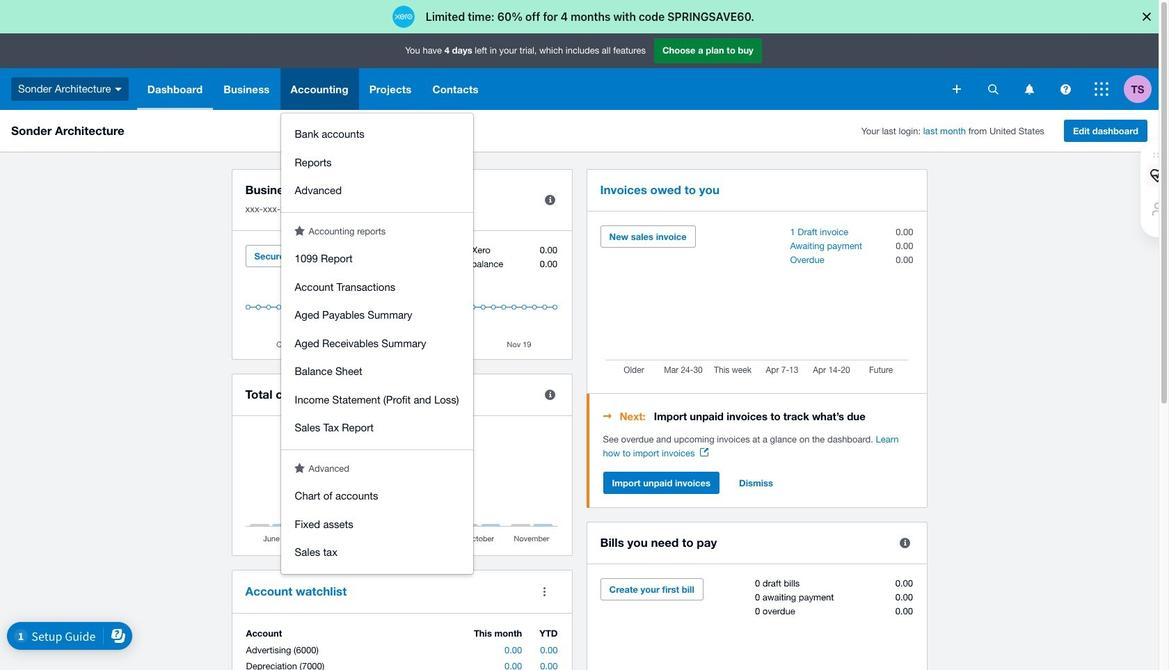 Task type: locate. For each thing, give the bounding box(es) containing it.
opens in a new tab image
[[701, 448, 709, 457]]

1 favourites image from the top
[[294, 225, 305, 236]]

list box
[[281, 113, 473, 574]]

svg image
[[1095, 82, 1109, 96], [1025, 84, 1034, 94], [1061, 84, 1071, 94], [115, 88, 122, 91]]

dialog
[[0, 0, 1170, 33]]

group
[[281, 113, 473, 212]]

favourites image
[[294, 225, 305, 236], [294, 463, 305, 473]]

2 favourites image from the top
[[294, 463, 305, 473]]

0 vertical spatial favourites image
[[294, 225, 305, 236]]

1 vertical spatial favourites image
[[294, 463, 305, 473]]

svg image
[[988, 84, 999, 94], [953, 85, 962, 93]]

panel body document
[[603, 433, 914, 461], [603, 433, 914, 461]]

banner
[[0, 33, 1159, 574]]

advanced group
[[281, 476, 473, 574]]

heading
[[603, 408, 914, 425]]

empty state widget for the total cash in and out feature, displaying a column graph summarising bank transaction data as total money in versus total money out across all connected bank accounts, enabling a visual comparison of the two amounts. image
[[245, 430, 559, 545]]



Task type: describe. For each thing, give the bounding box(es) containing it.
1 horizontal spatial svg image
[[988, 84, 999, 94]]

empty state bank feed widget with a tooltip explaining the feature. includes a 'securely connect a bank account' button and a data-less flat line graph marking four weekly dates, indicating future account balance tracking. image
[[245, 245, 559, 349]]

0 horizontal spatial svg image
[[953, 85, 962, 93]]

accounts watchlist options image
[[531, 578, 559, 606]]

empty state of the bills widget with a 'create your first bill' button and an unpopulated column graph. image
[[601, 579, 914, 671]]

reports group
[[281, 238, 473, 449]]



Task type: vqa. For each thing, say whether or not it's contained in the screenshot.
1st favourites ICON from the bottom
yes



